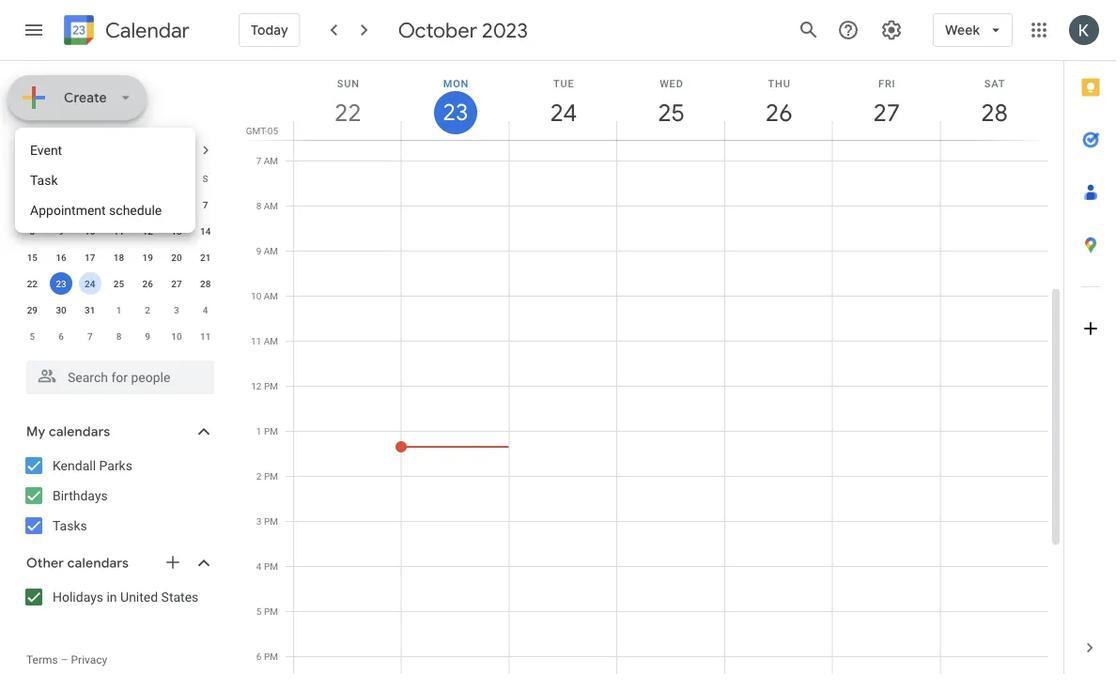 Task type: locate. For each thing, give the bounding box(es) containing it.
0 vertical spatial 3
[[87, 199, 93, 211]]

1 vertical spatial 22
[[27, 278, 38, 289]]

pm for 6 pm
[[264, 651, 278, 663]]

am up 12 pm
[[264, 336, 278, 347]]

my calendars list
[[4, 451, 233, 541]]

10 down appointment schedule
[[85, 226, 95, 237]]

4
[[116, 199, 122, 211], [203, 305, 208, 316], [256, 561, 262, 572]]

thu
[[768, 78, 791, 89]]

s up 14
[[203, 173, 208, 184]]

25 inside wed 25
[[657, 97, 684, 128]]

24 element
[[79, 273, 101, 295]]

25 down '18'
[[114, 278, 124, 289]]

october 2023
[[398, 17, 528, 43], [26, 142, 114, 159]]

0 vertical spatial 10
[[85, 226, 95, 237]]

0 horizontal spatial 1
[[30, 199, 35, 211]]

20 element
[[165, 246, 188, 269]]

11
[[114, 226, 124, 237], [200, 331, 211, 342], [251, 336, 262, 347]]

1 vertical spatial 6
[[256, 651, 262, 663]]

privacy
[[71, 654, 107, 667]]

my calendars button
[[4, 417, 233, 447]]

mon
[[443, 78, 469, 89]]

1 horizontal spatial 23
[[442, 98, 468, 127]]

november 2 element
[[136, 299, 159, 321]]

2 vertical spatial 4
[[256, 561, 262, 572]]

privacy link
[[71, 654, 107, 667]]

1 vertical spatial 10
[[251, 290, 262, 302]]

28 link
[[973, 91, 1017, 134]]

5 for 5 pm
[[256, 606, 262, 618]]

1
[[30, 199, 35, 211], [116, 305, 122, 316], [256, 426, 262, 437]]

4 for 4 pm
[[256, 561, 262, 572]]

0 vertical spatial 5
[[145, 199, 150, 211]]

1 vertical spatial calendars
[[67, 555, 129, 572]]

10
[[85, 226, 95, 237], [251, 290, 262, 302], [171, 331, 182, 342]]

3 pm
[[256, 516, 278, 527]]

0 horizontal spatial 12
[[142, 226, 153, 237]]

am for 10 am
[[264, 290, 278, 302]]

row down 25 element
[[18, 297, 220, 323]]

18 element
[[108, 246, 130, 269]]

calendar
[[105, 17, 190, 44]]

2023
[[482, 17, 528, 43], [83, 142, 114, 159]]

pm for 5 pm
[[264, 606, 278, 618]]

row up schedule
[[18, 165, 220, 192]]

2 for november 2 "element"
[[145, 305, 150, 316]]

1 horizontal spatial 25
[[657, 97, 684, 128]]

None search field
[[0, 353, 233, 395]]

11 element
[[108, 220, 130, 242]]

m
[[57, 173, 65, 184]]

november 10 element
[[165, 325, 188, 348]]

am
[[264, 155, 278, 166], [264, 200, 278, 211], [264, 245, 278, 257], [264, 290, 278, 302], [264, 336, 278, 347]]

0 vertical spatial 7
[[256, 155, 262, 166]]

0 horizontal spatial october 2023
[[26, 142, 114, 159]]

sun
[[337, 78, 360, 89]]

25 column header
[[617, 61, 725, 140]]

2 horizontal spatial 7
[[256, 155, 262, 166]]

23
[[442, 98, 468, 127], [56, 278, 66, 289]]

1 vertical spatial 4
[[203, 305, 208, 316]]

8 inside "element"
[[116, 331, 122, 342]]

0 vertical spatial october 2023
[[398, 17, 528, 43]]

2 vertical spatial 10
[[171, 331, 182, 342]]

1 vertical spatial 2
[[145, 305, 150, 316]]

november 6 element
[[50, 325, 72, 348]]

1 vertical spatial 3
[[174, 305, 179, 316]]

6 down 5 pm at the bottom
[[256, 651, 262, 663]]

calendars up in
[[67, 555, 129, 572]]

11 down 10 am
[[251, 336, 262, 347]]

0 horizontal spatial 6
[[58, 331, 64, 342]]

23, today element
[[50, 273, 72, 295]]

0 horizontal spatial 2023
[[83, 142, 114, 159]]

october 2023 up m at the left top of the page
[[26, 142, 114, 159]]

3
[[87, 199, 93, 211], [174, 305, 179, 316], [256, 516, 262, 527]]

11 for november 11 element
[[200, 331, 211, 342]]

0 vertical spatial 25
[[657, 97, 684, 128]]

1 vertical spatial 27
[[171, 278, 182, 289]]

row down november 1 element
[[18, 323, 220, 350]]

5 row from the top
[[18, 271, 220, 297]]

settings menu image
[[881, 19, 903, 41]]

1 s from the left
[[29, 173, 35, 184]]

1 horizontal spatial 9
[[145, 331, 150, 342]]

row up '11' element
[[18, 192, 220, 218]]

5 pm from the top
[[264, 561, 278, 572]]

0 vertical spatial calendars
[[49, 424, 110, 441]]

2 am from the top
[[264, 200, 278, 211]]

2 pm from the top
[[264, 426, 278, 437]]

5 down 29 element
[[30, 331, 35, 342]]

create
[[64, 89, 107, 106]]

10 am
[[251, 290, 278, 302]]

4 pm from the top
[[264, 516, 278, 527]]

calendars for my calendars
[[49, 424, 110, 441]]

7 up 14 element
[[203, 199, 208, 211]]

6
[[58, 331, 64, 342], [256, 651, 262, 663]]

1 vertical spatial 5
[[30, 331, 35, 342]]

2 vertical spatial 1
[[256, 426, 262, 437]]

7 down 31 element
[[87, 331, 93, 342]]

october
[[398, 17, 477, 43], [26, 142, 80, 159]]

9 up 10 am
[[256, 245, 262, 257]]

5 down "4 pm"
[[256, 606, 262, 618]]

3 up 10 element
[[87, 199, 93, 211]]

1 vertical spatial 25
[[114, 278, 124, 289]]

9
[[58, 226, 64, 237], [256, 245, 262, 257], [145, 331, 150, 342]]

25 down wed
[[657, 97, 684, 128]]

6 inside october 2023 grid
[[58, 331, 64, 342]]

pm up 2 pm
[[264, 426, 278, 437]]

other calendars button
[[4, 549, 233, 579]]

10 for 10 element
[[85, 226, 95, 237]]

october up mon
[[398, 17, 477, 43]]

27
[[873, 97, 899, 128], [171, 278, 182, 289]]

1 horizontal spatial 4
[[203, 305, 208, 316]]

row containing 15
[[18, 244, 220, 271]]

2 inside "element"
[[145, 305, 150, 316]]

november 4 element
[[194, 299, 217, 321]]

0 horizontal spatial 7
[[87, 331, 93, 342]]

2 vertical spatial 8
[[116, 331, 122, 342]]

0 horizontal spatial october
[[26, 142, 80, 159]]

pm for 3 pm
[[264, 516, 278, 527]]

0 horizontal spatial 22
[[27, 278, 38, 289]]

12 inside 12 element
[[142, 226, 153, 237]]

other
[[26, 555, 64, 572]]

1 down "task"
[[30, 199, 35, 211]]

15 element
[[21, 246, 44, 269]]

23 down 16
[[56, 278, 66, 289]]

2 vertical spatial 7
[[87, 331, 93, 342]]

october up m at the left top of the page
[[26, 142, 80, 159]]

pm for 12 pm
[[264, 381, 278, 392]]

0 horizontal spatial 8
[[30, 226, 35, 237]]

row group
[[18, 192, 220, 350]]

9 down appointment
[[58, 226, 64, 237]]

0 vertical spatial october
[[398, 17, 477, 43]]

0 horizontal spatial 4
[[116, 199, 122, 211]]

row containing s
[[18, 165, 220, 192]]

26 down 19
[[142, 278, 153, 289]]

7 down gmt-
[[256, 155, 262, 166]]

4 up '11' element
[[116, 199, 122, 211]]

7 row from the top
[[18, 323, 220, 350]]

pm down 5 pm at the bottom
[[264, 651, 278, 663]]

1 down 12 pm
[[256, 426, 262, 437]]

2 vertical spatial 9
[[145, 331, 150, 342]]

11 down november 4 element
[[200, 331, 211, 342]]

pm for 2 pm
[[264, 471, 278, 482]]

1 vertical spatial october 2023
[[26, 142, 114, 159]]

1 horizontal spatial 2023
[[482, 17, 528, 43]]

4 pm
[[256, 561, 278, 572]]

tue 24
[[549, 78, 576, 128]]

row containing 22
[[18, 271, 220, 297]]

2 horizontal spatial 9
[[256, 245, 262, 257]]

pm up 5 pm at the bottom
[[264, 561, 278, 572]]

1 vertical spatial 1
[[116, 305, 122, 316]]

7 pm from the top
[[264, 651, 278, 663]]

28 down the sat
[[980, 97, 1007, 128]]

11 up '18'
[[114, 226, 124, 237]]

0 vertical spatial 27
[[873, 97, 899, 128]]

october 2023 up mon
[[398, 17, 528, 43]]

5 for november 5 element
[[30, 331, 35, 342]]

0 horizontal spatial 3
[[87, 199, 93, 211]]

tue
[[554, 78, 575, 89]]

7 for "november 7" element
[[87, 331, 93, 342]]

2 vertical spatial 2
[[256, 471, 262, 482]]

2 vertical spatial 3
[[256, 516, 262, 527]]

27 column header
[[832, 61, 941, 140]]

other calendars
[[26, 555, 129, 572]]

cell inside october 2023 grid
[[162, 192, 191, 218]]

0 horizontal spatial 23
[[56, 278, 66, 289]]

17 element
[[79, 246, 101, 269]]

6 pm from the top
[[264, 606, 278, 618]]

4 down 3 pm
[[256, 561, 262, 572]]

2 vertical spatial 5
[[256, 606, 262, 618]]

10 down november 3 'element'
[[171, 331, 182, 342]]

11 for 11 am
[[251, 336, 262, 347]]

2 horizontal spatial 1
[[256, 426, 262, 437]]

am up 9 am
[[264, 200, 278, 211]]

thu 26
[[765, 78, 792, 128]]

26
[[765, 97, 792, 128], [142, 278, 153, 289]]

s
[[29, 173, 35, 184], [203, 173, 208, 184]]

26 inside 26 column header
[[765, 97, 792, 128]]

1 vertical spatial 9
[[256, 245, 262, 257]]

22 inside column header
[[333, 97, 360, 128]]

22 down 15
[[27, 278, 38, 289]]

19
[[142, 252, 153, 263]]

28
[[980, 97, 1007, 128], [200, 278, 211, 289]]

28 down 21
[[200, 278, 211, 289]]

in
[[107, 590, 117, 605]]

row group containing 1
[[18, 192, 220, 350]]

fri
[[879, 78, 896, 89]]

5 am from the top
[[264, 336, 278, 347]]

terms link
[[26, 654, 58, 667]]

add other calendars image
[[164, 554, 182, 572]]

0 vertical spatial 12
[[142, 226, 153, 237]]

row up 25 element
[[18, 244, 220, 271]]

1 horizontal spatial 3
[[174, 305, 179, 316]]

2 horizontal spatial 3
[[256, 516, 262, 527]]

2 down m at the left top of the page
[[58, 199, 64, 211]]

1 horizontal spatial 26
[[765, 97, 792, 128]]

0 horizontal spatial 9
[[58, 226, 64, 237]]

5 up 12 element
[[145, 199, 150, 211]]

3 inside 'element'
[[174, 305, 179, 316]]

grid
[[241, 61, 1064, 675]]

31 element
[[79, 299, 101, 321]]

10 inside 10 element
[[85, 226, 95, 237]]

0 horizontal spatial 11
[[114, 226, 124, 237]]

1 horizontal spatial 10
[[171, 331, 182, 342]]

cell
[[162, 192, 191, 218]]

0 vertical spatial 4
[[116, 199, 122, 211]]

6 down 30 element
[[58, 331, 64, 342]]

6 row from the top
[[18, 297, 220, 323]]

row containing 1
[[18, 192, 220, 218]]

1 vertical spatial 12
[[251, 381, 262, 392]]

2 row from the top
[[18, 192, 220, 218]]

4 row from the top
[[18, 244, 220, 271]]

task
[[30, 172, 58, 188]]

pm up 6 pm
[[264, 606, 278, 618]]

8 down 7 am on the top of the page
[[256, 200, 262, 211]]

7
[[256, 155, 262, 166], [203, 199, 208, 211], [87, 331, 93, 342]]

0 horizontal spatial 24
[[85, 278, 95, 289]]

1 horizontal spatial 2
[[145, 305, 150, 316]]

pm up 3 pm
[[264, 471, 278, 482]]

am down 9 am
[[264, 290, 278, 302]]

3 am from the top
[[264, 245, 278, 257]]

1 horizontal spatial 11
[[200, 331, 211, 342]]

1 horizontal spatial 5
[[145, 199, 150, 211]]

2023 up 23 column header
[[482, 17, 528, 43]]

25 inside row
[[114, 278, 124, 289]]

1 horizontal spatial 8
[[116, 331, 122, 342]]

22
[[333, 97, 360, 128], [27, 278, 38, 289]]

2 down 1 pm
[[256, 471, 262, 482]]

3 row from the top
[[18, 218, 220, 244]]

0 horizontal spatial 28
[[200, 278, 211, 289]]

am for 8 am
[[264, 200, 278, 211]]

8 down november 1 element
[[116, 331, 122, 342]]

my
[[26, 424, 45, 441]]

0 horizontal spatial 26
[[142, 278, 153, 289]]

sat 28
[[980, 78, 1007, 128]]

1 pm from the top
[[264, 381, 278, 392]]

1 horizontal spatial 22
[[333, 97, 360, 128]]

24 down tue on the top of page
[[549, 97, 576, 128]]

calendars for other calendars
[[67, 555, 129, 572]]

0 vertical spatial 22
[[333, 97, 360, 128]]

0 vertical spatial 23
[[442, 98, 468, 127]]

1 horizontal spatial october
[[398, 17, 477, 43]]

1 vertical spatial 8
[[30, 226, 35, 237]]

am for 11 am
[[264, 336, 278, 347]]

mon 23
[[442, 78, 469, 127]]

22 link
[[326, 91, 370, 134]]

calendar element
[[60, 11, 190, 53]]

2023 right the "event"
[[83, 142, 114, 159]]

2 horizontal spatial 5
[[256, 606, 262, 618]]

10 up 11 am
[[251, 290, 262, 302]]

9 down november 2 "element"
[[145, 331, 150, 342]]

am down 05 on the top
[[264, 155, 278, 166]]

26 down thu
[[765, 97, 792, 128]]

0 vertical spatial 6
[[58, 331, 64, 342]]

5
[[145, 199, 150, 211], [30, 331, 35, 342], [256, 606, 262, 618]]

1 down 25 element
[[116, 305, 122, 316]]

10 inside 'november 10' element
[[171, 331, 182, 342]]

1 horizontal spatial 6
[[256, 651, 262, 663]]

calendars up kendall
[[49, 424, 110, 441]]

0 horizontal spatial s
[[29, 173, 35, 184]]

2 horizontal spatial 10
[[251, 290, 262, 302]]

8 up 15 element
[[30, 226, 35, 237]]

1 vertical spatial 26
[[142, 278, 153, 289]]

gmt-
[[246, 125, 268, 136]]

row up the 18 'element'
[[18, 218, 220, 244]]

1 for november 1 element
[[116, 305, 122, 316]]

pm up 1 pm
[[264, 381, 278, 392]]

1 horizontal spatial 24
[[549, 97, 576, 128]]

6 for 6 pm
[[256, 651, 262, 663]]

2 horizontal spatial 11
[[251, 336, 262, 347]]

0 vertical spatial 28
[[980, 97, 1007, 128]]

24
[[549, 97, 576, 128], [85, 278, 95, 289]]

4 am from the top
[[264, 290, 278, 302]]

0 horizontal spatial 10
[[85, 226, 95, 237]]

12 down 11 am
[[251, 381, 262, 392]]

s left m at the left top of the page
[[29, 173, 35, 184]]

1 horizontal spatial 1
[[116, 305, 122, 316]]

am for 9 am
[[264, 245, 278, 257]]

main drawer image
[[23, 19, 45, 41]]

calendars
[[49, 424, 110, 441], [67, 555, 129, 572]]

12 down schedule
[[142, 226, 153, 237]]

am down '8 am'
[[264, 245, 278, 257]]

appointment
[[30, 203, 106, 218]]

27 link
[[866, 91, 909, 134]]

0 horizontal spatial 2
[[58, 199, 64, 211]]

wed
[[660, 78, 684, 89]]

28 inside column header
[[980, 97, 1007, 128]]

3 down 2 pm
[[256, 516, 262, 527]]

23 down mon
[[442, 98, 468, 127]]

27 down fri
[[873, 97, 899, 128]]

1 vertical spatial 23
[[56, 278, 66, 289]]

1 vertical spatial 2023
[[83, 142, 114, 159]]

4 down 28 element
[[203, 305, 208, 316]]

row up november 1 element
[[18, 271, 220, 297]]

0 horizontal spatial 5
[[30, 331, 35, 342]]

today
[[251, 22, 288, 39]]

pm
[[264, 381, 278, 392], [264, 426, 278, 437], [264, 471, 278, 482], [264, 516, 278, 527], [264, 561, 278, 572], [264, 606, 278, 618], [264, 651, 278, 663]]

24 inside cell
[[85, 278, 95, 289]]

2 horizontal spatial 2
[[256, 471, 262, 482]]

31
[[85, 305, 95, 316]]

1 horizontal spatial 12
[[251, 381, 262, 392]]

24 link
[[542, 91, 585, 134]]

3 up 'november 10' element
[[174, 305, 179, 316]]

2 for 2 pm
[[256, 471, 262, 482]]

1 am from the top
[[264, 155, 278, 166]]

21
[[200, 252, 211, 263]]

24 column header
[[509, 61, 618, 140]]

0 vertical spatial 24
[[549, 97, 576, 128]]

1 vertical spatial 28
[[200, 278, 211, 289]]

8
[[256, 200, 262, 211], [30, 226, 35, 237], [116, 331, 122, 342]]

1 row from the top
[[18, 165, 220, 192]]

holidays in united states
[[53, 590, 199, 605]]

0 horizontal spatial 27
[[171, 278, 182, 289]]

grid containing 22
[[241, 61, 1064, 675]]

1 vertical spatial october
[[26, 142, 80, 159]]

22 element
[[21, 273, 44, 295]]

23 cell
[[47, 271, 76, 297]]

row
[[18, 165, 220, 192], [18, 192, 220, 218], [18, 218, 220, 244], [18, 244, 220, 271], [18, 271, 220, 297], [18, 297, 220, 323], [18, 323, 220, 350]]

2 horizontal spatial 4
[[256, 561, 262, 572]]

1 horizontal spatial 7
[[203, 199, 208, 211]]

27 down 20
[[171, 278, 182, 289]]

24 down 17
[[85, 278, 95, 289]]

0 horizontal spatial 25
[[114, 278, 124, 289]]

2 down 26 element
[[145, 305, 150, 316]]

22 down sun
[[333, 97, 360, 128]]

row containing 8
[[18, 218, 220, 244]]

27 inside row
[[171, 278, 182, 289]]

gmt-05
[[246, 125, 278, 136]]

1 horizontal spatial october 2023
[[398, 17, 528, 43]]

0 vertical spatial 8
[[256, 200, 262, 211]]

3 pm from the top
[[264, 471, 278, 482]]

tab list
[[1065, 61, 1117, 622]]

4 for november 4 element
[[203, 305, 208, 316]]

1 horizontal spatial 28
[[980, 97, 1007, 128]]

pm down 2 pm
[[264, 516, 278, 527]]



Task type: describe. For each thing, give the bounding box(es) containing it.
1 for 1 pm
[[256, 426, 262, 437]]

30 element
[[50, 299, 72, 321]]

1 vertical spatial 7
[[203, 199, 208, 211]]

8 for 8 am
[[256, 200, 262, 211]]

united
[[120, 590, 158, 605]]

5 pm
[[256, 606, 278, 618]]

create button
[[8, 75, 146, 120]]

13
[[171, 226, 182, 237]]

9 am
[[256, 245, 278, 257]]

0 vertical spatial 2
[[58, 199, 64, 211]]

november 7 element
[[79, 325, 101, 348]]

7 for 7 am
[[256, 155, 262, 166]]

23 inside mon 23
[[442, 98, 468, 127]]

24 cell
[[76, 271, 104, 297]]

1 pm
[[256, 426, 278, 437]]

12 for 12
[[142, 226, 153, 237]]

today button
[[239, 8, 300, 53]]

05
[[268, 125, 278, 136]]

20
[[171, 252, 182, 263]]

26 inside 26 element
[[142, 278, 153, 289]]

birthdays
[[53, 488, 108, 504]]

26 link
[[758, 91, 801, 134]]

week
[[946, 22, 980, 39]]

appointment schedule
[[30, 203, 162, 218]]

26 element
[[136, 273, 159, 295]]

fri 27
[[873, 78, 899, 128]]

11 am
[[251, 336, 278, 347]]

3 for november 3 'element'
[[174, 305, 179, 316]]

12 for 12 pm
[[251, 381, 262, 392]]

calendar heading
[[102, 17, 190, 44]]

november 8 element
[[108, 325, 130, 348]]

november 1 element
[[108, 299, 130, 321]]

kendall parks
[[53, 458, 132, 474]]

21 element
[[194, 246, 217, 269]]

6 pm
[[256, 651, 278, 663]]

22 inside row
[[27, 278, 38, 289]]

11 for '11' element
[[114, 226, 124, 237]]

november 9 element
[[136, 325, 159, 348]]

sun 22
[[333, 78, 360, 128]]

18
[[114, 252, 124, 263]]

0 vertical spatial 2023
[[482, 17, 528, 43]]

wed 25
[[657, 78, 684, 128]]

23 link
[[434, 91, 478, 134]]

23 inside 23, today element
[[56, 278, 66, 289]]

week button
[[933, 8, 1013, 53]]

29
[[27, 305, 38, 316]]

10 for 'november 10' element
[[171, 331, 182, 342]]

–
[[61, 654, 68, 667]]

2 s from the left
[[203, 173, 208, 184]]

12 element
[[136, 220, 159, 242]]

row containing 29
[[18, 297, 220, 323]]

28 inside october 2023 grid
[[200, 278, 211, 289]]

7 am
[[256, 155, 278, 166]]

13 element
[[165, 220, 188, 242]]

0 vertical spatial 1
[[30, 199, 35, 211]]

holidays
[[53, 590, 103, 605]]

24 inside column header
[[549, 97, 576, 128]]

30
[[56, 305, 66, 316]]

14 element
[[194, 220, 217, 242]]

sat
[[985, 78, 1006, 89]]

6 for 6
[[58, 331, 64, 342]]

kendall
[[53, 458, 96, 474]]

23 column header
[[401, 61, 510, 140]]

26 column header
[[725, 61, 833, 140]]

22 column header
[[293, 61, 402, 140]]

28 element
[[194, 273, 217, 295]]

14
[[200, 226, 211, 237]]

29 element
[[21, 299, 44, 321]]

10 element
[[79, 220, 101, 242]]

15
[[27, 252, 38, 263]]

16
[[56, 252, 66, 263]]

row containing 5
[[18, 323, 220, 350]]

9 for 9 am
[[256, 245, 262, 257]]

schedule
[[109, 203, 162, 218]]

28 column header
[[940, 61, 1049, 140]]

2 pm
[[256, 471, 278, 482]]

8 am
[[256, 200, 278, 211]]

8 for november 8 "element"
[[116, 331, 122, 342]]

27 element
[[165, 273, 188, 295]]

support image
[[838, 19, 860, 41]]

12 pm
[[251, 381, 278, 392]]

16 element
[[50, 246, 72, 269]]

november 11 element
[[194, 325, 217, 348]]

9 for the november 9 element
[[145, 331, 150, 342]]

17
[[85, 252, 95, 263]]

terms – privacy
[[26, 654, 107, 667]]

10 for 10 am
[[251, 290, 262, 302]]

27 inside column header
[[873, 97, 899, 128]]

november 3 element
[[165, 299, 188, 321]]

event
[[30, 142, 62, 158]]

states
[[161, 590, 199, 605]]

25 link
[[650, 91, 693, 134]]

october 2023 grid
[[18, 165, 220, 350]]

tasks
[[53, 518, 87, 534]]

Search for people text field
[[38, 361, 203, 395]]

pm for 4 pm
[[264, 561, 278, 572]]

3 for 3 pm
[[256, 516, 262, 527]]

parks
[[99, 458, 132, 474]]

terms
[[26, 654, 58, 667]]

25 element
[[108, 273, 130, 295]]

november 5 element
[[21, 325, 44, 348]]

pm for 1 pm
[[264, 426, 278, 437]]

19 element
[[136, 246, 159, 269]]

am for 7 am
[[264, 155, 278, 166]]

my calendars
[[26, 424, 110, 441]]



Task type: vqa. For each thing, say whether or not it's contained in the screenshot.
Label for primary time zone. text box at the bottom of the page
no



